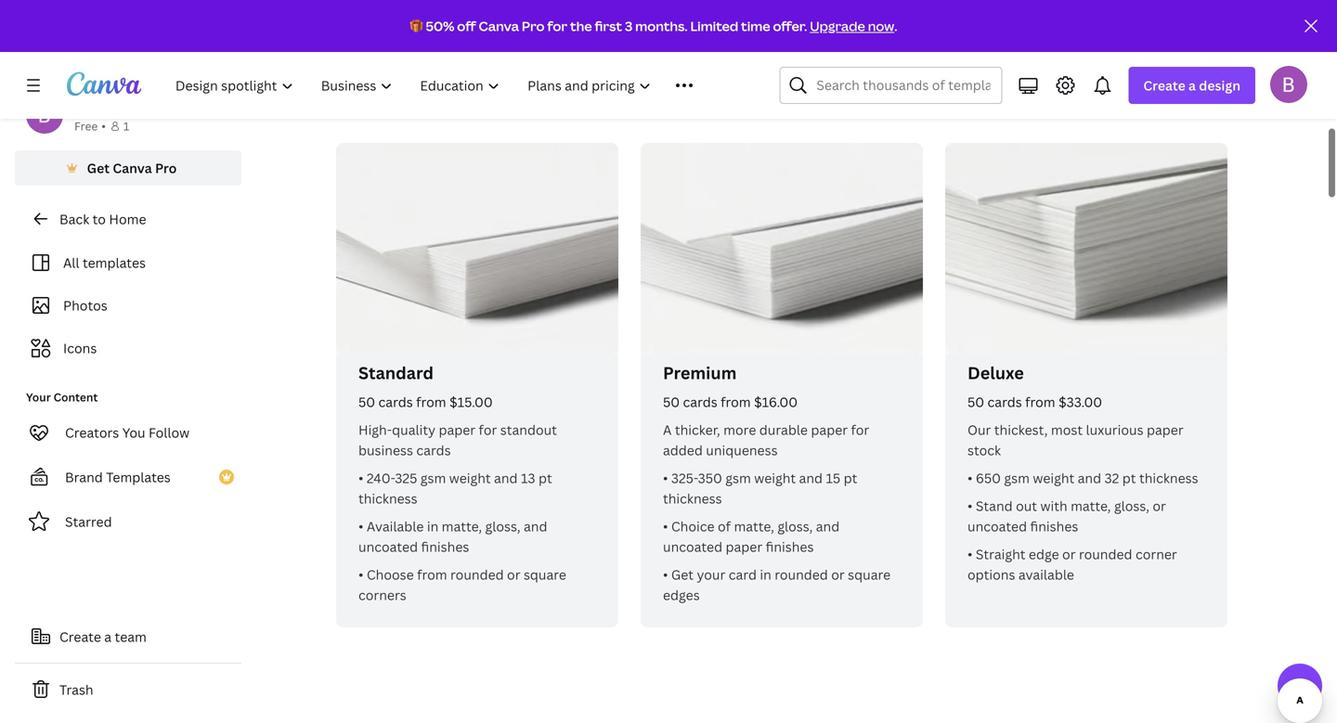 Task type: locate. For each thing, give the bounding box(es) containing it.
and for • available in matte, gloss, and uncoated finishes
[[524, 518, 548, 536]]

out
[[1017, 498, 1038, 515]]

1 vertical spatial stock
[[968, 442, 1002, 459]]

card left prints
[[757, 67, 789, 87]]

paper inside the • choice of matte, gloss, and uncoated paper finishes
[[726, 538, 763, 556]]

gloss, down • 325-350 gsm weight and 15 pt thickness
[[778, 518, 813, 536]]

in
[[427, 518, 439, 536], [760, 566, 772, 584]]

cards for $16.00
[[683, 393, 718, 411]]

gloss,
[[1115, 498, 1150, 515], [486, 518, 521, 536], [778, 518, 813, 536]]

finishes inside • available in matte, gloss, and uncoated finishes
[[421, 538, 470, 556]]

cards up 325
[[417, 442, 451, 459]]

your inside design and order custom business card prints on your choice of eco-friendly, high-quality paper stock.
[[861, 67, 893, 87]]

order
[[590, 67, 630, 87]]

from right choose
[[417, 566, 447, 584]]

1 horizontal spatial gloss,
[[778, 518, 813, 536]]

durable
[[760, 421, 808, 439]]

1 horizontal spatial create
[[1144, 77, 1186, 94]]

from inside deluxe 50 cards from $33.00
[[1026, 393, 1056, 411]]

or inside • get your card in rounded or square edges
[[832, 566, 845, 584]]

• left choose
[[359, 566, 364, 584]]

1 horizontal spatial of
[[948, 67, 963, 87]]

1 vertical spatial business
[[691, 67, 753, 87]]

starred link
[[15, 504, 242, 541]]

create inside "dropdown button"
[[1144, 77, 1186, 94]]

our thickest, most luxurious paper stock
[[968, 421, 1184, 459]]

1 horizontal spatial your
[[861, 67, 893, 87]]

our
[[968, 421, 992, 439]]

thickness inside • 325-350 gsm weight and 15 pt thickness
[[663, 490, 723, 508]]

rounded down • available in matte, gloss, and uncoated finishes on the bottom
[[451, 566, 504, 584]]

standard 50 cards from $15.00
[[359, 362, 493, 411]]

finishes up • choose from rounded or square corners
[[421, 538, 470, 556]]

finishes down with
[[1031, 518, 1079, 536]]

you
[[122, 424, 145, 442]]

rounded down the • choice of matte, gloss, and uncoated paper finishes at bottom
[[775, 566, 829, 584]]

pt right the 15
[[844, 470, 858, 487]]

1 horizontal spatial 50
[[663, 393, 680, 411]]

home
[[109, 210, 146, 228]]

finishes
[[1031, 518, 1079, 536], [421, 538, 470, 556], [766, 538, 814, 556]]

2 horizontal spatial for
[[852, 421, 870, 439]]

2 horizontal spatial weight
[[1034, 470, 1075, 487]]

matte, inside • available in matte, gloss, and uncoated finishes
[[442, 518, 482, 536]]

quality down the time
[[730, 91, 779, 111]]

0 vertical spatial get
[[87, 159, 110, 177]]

follow
[[149, 424, 190, 442]]

1 vertical spatial of
[[718, 518, 731, 536]]

1 horizontal spatial canva
[[479, 17, 519, 35]]

weight up with
[[1034, 470, 1075, 487]]

1 horizontal spatial weight
[[755, 470, 796, 487]]

1 horizontal spatial rounded
[[775, 566, 829, 584]]

• left stand
[[968, 498, 973, 515]]

brand templates
[[65, 469, 171, 486]]

uncoated down stand
[[968, 518, 1028, 536]]

creators you follow link
[[15, 414, 242, 452]]

• inside • choose from rounded or square corners
[[359, 566, 364, 584]]

card down the • choice of matte, gloss, and uncoated paper finishes at bottom
[[729, 566, 757, 584]]

a
[[1189, 77, 1197, 94], [104, 629, 112, 646]]

deluxe 50 cards from $33.00
[[968, 362, 1103, 411]]

a left design
[[1189, 77, 1197, 94]]

uncoated inside the • choice of matte, gloss, and uncoated paper finishes
[[663, 538, 723, 556]]

pro up back to home link
[[155, 159, 177, 177]]

cards inside standard 50 cards from $15.00
[[379, 393, 413, 411]]

1 vertical spatial card
[[729, 566, 757, 584]]

canva
[[479, 17, 519, 35], [113, 159, 152, 177]]

from left $15.00
[[416, 393, 447, 411]]

design and order custom business card prints on your choice of eco-friendly, high-quality paper stock.
[[507, 67, 1057, 111]]

from inside • choose from rounded or square corners
[[417, 566, 447, 584]]

and inside the • choice of matte, gloss, and uncoated paper finishes
[[816, 518, 840, 536]]

in down the • choice of matte, gloss, and uncoated paper finishes at bottom
[[760, 566, 772, 584]]

0 horizontal spatial 50
[[359, 393, 375, 411]]

0 vertical spatial quality
[[730, 91, 779, 111]]

0 horizontal spatial uncoated
[[359, 538, 418, 556]]

• inside the • choice of matte, gloss, and uncoated paper finishes
[[663, 518, 668, 536]]

• left choice
[[663, 518, 668, 536]]

for inside a thicker, more durable paper for added uniqueness
[[852, 421, 870, 439]]

• up 'edges'
[[663, 566, 668, 584]]

0 horizontal spatial get
[[87, 159, 110, 177]]

matte, down • 325-350 gsm weight and 15 pt thickness
[[734, 518, 775, 536]]

• for • get your card in rounded or square edges
[[663, 566, 668, 584]]

weight down high-quality paper for standout business cards
[[450, 470, 491, 487]]

thickness down 240-
[[359, 490, 418, 508]]

shop business cards by paper stock
[[519, 10, 1046, 51]]

stock inside 'our thickest, most luxurious paper stock'
[[968, 442, 1002, 459]]

0 horizontal spatial quality
[[392, 421, 436, 439]]

and inside • available in matte, gloss, and uncoated finishes
[[524, 518, 548, 536]]

pro left the the
[[522, 17, 545, 35]]

creators
[[65, 424, 119, 442]]

stock up eco-
[[965, 10, 1046, 51]]

0 horizontal spatial thickness
[[359, 490, 418, 508]]

your inside • get your card in rounded or square edges
[[697, 566, 726, 584]]

create left team
[[59, 629, 101, 646]]

0 horizontal spatial gsm
[[421, 470, 446, 487]]

• left 240-
[[359, 470, 364, 487]]

0 horizontal spatial weight
[[450, 470, 491, 487]]

in right available
[[427, 518, 439, 536]]

1 vertical spatial get
[[672, 566, 694, 584]]

cards inside deluxe 50 cards from $33.00
[[988, 393, 1023, 411]]

thickness inside • 240-325 gsm weight and 13 pt thickness
[[359, 490, 418, 508]]

choose
[[367, 566, 414, 584]]

quality
[[730, 91, 779, 111], [392, 421, 436, 439]]

1 horizontal spatial thickness
[[663, 490, 723, 508]]

stock down our
[[968, 442, 1002, 459]]

1 horizontal spatial for
[[548, 17, 568, 35]]

paper right luxurious at the bottom right of the page
[[1147, 421, 1184, 439]]

2 weight from the left
[[755, 470, 796, 487]]

1 weight from the left
[[450, 470, 491, 487]]

rounded
[[1080, 546, 1133, 564], [451, 566, 504, 584], [775, 566, 829, 584]]

50 for premium
[[663, 393, 680, 411]]

0 horizontal spatial pro
[[155, 159, 177, 177]]

uncoated down available
[[359, 538, 418, 556]]

None search field
[[780, 67, 1003, 104]]

1 vertical spatial your
[[697, 566, 726, 584]]

premium
[[663, 362, 737, 385]]

get up 'edges'
[[672, 566, 694, 584]]

1 vertical spatial quality
[[392, 421, 436, 439]]

0 horizontal spatial a
[[104, 629, 112, 646]]

card inside design and order custom business card prints on your choice of eco-friendly, high-quality paper stock.
[[757, 67, 789, 87]]

gsm for premium
[[726, 470, 752, 487]]

quality down standard 50 cards from $15.00
[[392, 421, 436, 439]]

create inside button
[[59, 629, 101, 646]]

gloss, down • 240-325 gsm weight and 13 pt thickness
[[486, 518, 521, 536]]

gsm inside • 325-350 gsm weight and 15 pt thickness
[[726, 470, 752, 487]]

weight down a thicker, more durable paper for added uniqueness
[[755, 470, 796, 487]]

• inside • 325-350 gsm weight and 15 pt thickness
[[663, 470, 668, 487]]

for left the the
[[548, 17, 568, 35]]

from for standard
[[416, 393, 447, 411]]

1 50 from the left
[[359, 393, 375, 411]]

paper down $15.00
[[439, 421, 476, 439]]

1 vertical spatial in
[[760, 566, 772, 584]]

a inside button
[[104, 629, 112, 646]]

templates
[[83, 254, 146, 272]]

design
[[1200, 77, 1241, 94]]

1 vertical spatial a
[[104, 629, 112, 646]]

0 vertical spatial stock
[[965, 10, 1046, 51]]

stand
[[976, 498, 1013, 515]]

2 vertical spatial business
[[359, 442, 413, 459]]

of left eco-
[[948, 67, 963, 87]]

a inside "dropdown button"
[[1189, 77, 1197, 94]]

0 vertical spatial create
[[1144, 77, 1186, 94]]

2 pt from the left
[[844, 470, 858, 487]]

1 square from the left
[[524, 566, 567, 584]]

0 horizontal spatial canva
[[113, 159, 152, 177]]

thickness right 32
[[1140, 470, 1199, 487]]

gloss, for premium
[[778, 518, 813, 536]]

1 horizontal spatial a
[[1189, 77, 1197, 94]]

all
[[63, 254, 79, 272]]

13
[[521, 470, 536, 487]]

pt for standard
[[539, 470, 553, 487]]

2 50 from the left
[[663, 393, 680, 411]]

cards inside high-quality paper for standout business cards
[[417, 442, 451, 459]]

luxurious
[[1087, 421, 1144, 439]]

cards up thicker,
[[683, 393, 718, 411]]

eco-
[[967, 67, 998, 87]]

create
[[1144, 77, 1186, 94], [59, 629, 101, 646]]

1 pt from the left
[[539, 470, 553, 487]]

•
[[102, 118, 106, 134], [359, 470, 364, 487], [663, 470, 668, 487], [968, 470, 973, 487], [968, 498, 973, 515], [359, 518, 364, 536], [663, 518, 668, 536], [968, 546, 973, 564], [359, 566, 364, 584], [663, 566, 668, 584]]

gloss, inside the • choice of matte, gloss, and uncoated paper finishes
[[778, 518, 813, 536]]

paper down prints
[[783, 91, 825, 111]]

for right the durable
[[852, 421, 870, 439]]

quality inside design and order custom business card prints on your choice of eco-friendly, high-quality paper stock.
[[730, 91, 779, 111]]

back
[[59, 210, 89, 228]]

get down free •
[[87, 159, 110, 177]]

0 horizontal spatial in
[[427, 518, 439, 536]]

50
[[359, 393, 375, 411], [663, 393, 680, 411], [968, 393, 985, 411]]

create a design button
[[1129, 67, 1256, 104]]

premium image
[[641, 143, 924, 355]]

50 up our
[[968, 393, 985, 411]]

gsm right the "650"
[[1005, 470, 1030, 487]]

weight inside • 325-350 gsm weight and 15 pt thickness
[[755, 470, 796, 487]]

50 inside deluxe 50 cards from $33.00
[[968, 393, 985, 411]]

gsm for standard
[[421, 470, 446, 487]]

0 horizontal spatial for
[[479, 421, 497, 439]]

0 horizontal spatial finishes
[[421, 538, 470, 556]]

pt inside • 325-350 gsm weight and 15 pt thickness
[[844, 470, 858, 487]]

2 horizontal spatial rounded
[[1080, 546, 1133, 564]]

cards down standard
[[379, 393, 413, 411]]

thickest,
[[995, 421, 1049, 439]]

0 horizontal spatial square
[[524, 566, 567, 584]]

gsm down the uniqueness
[[726, 470, 752, 487]]

paper up • get your card in rounded or square edges
[[726, 538, 763, 556]]

of
[[948, 67, 963, 87], [718, 518, 731, 536]]

2 horizontal spatial gsm
[[1005, 470, 1030, 487]]

uncoated for standard
[[359, 538, 418, 556]]

and left the 15
[[800, 470, 823, 487]]

top level navigation element
[[164, 67, 735, 104], [164, 67, 735, 104]]

finishes inside • stand out with matte, gloss, or uncoated finishes
[[1031, 518, 1079, 536]]

gloss, inside • available in matte, gloss, and uncoated finishes
[[486, 518, 521, 536]]

1
[[123, 118, 129, 134]]

get
[[87, 159, 110, 177], [672, 566, 694, 584]]

gsm
[[421, 470, 446, 487], [726, 470, 752, 487], [1005, 470, 1030, 487]]

stock for our thickest, most luxurious paper stock
[[968, 442, 1002, 459]]

pro
[[522, 17, 545, 35], [155, 159, 177, 177]]

thickness down 325-
[[663, 490, 723, 508]]

1 horizontal spatial pro
[[522, 17, 545, 35]]

matte, down • 650 gsm weight and 32 pt thickness
[[1071, 498, 1112, 515]]

from inside standard 50 cards from $15.00
[[416, 393, 447, 411]]

business up the "custom" on the top of page
[[601, 10, 729, 51]]

3 50 from the left
[[968, 393, 985, 411]]

stock
[[965, 10, 1046, 51], [968, 442, 1002, 459]]

• inside • stand out with matte, gloss, or uncoated finishes
[[968, 498, 973, 515]]

3 gsm from the left
[[1005, 470, 1030, 487]]

gsm right 325
[[421, 470, 446, 487]]

2 horizontal spatial finishes
[[1031, 518, 1079, 536]]

and inside • 325-350 gsm weight and 15 pt thickness
[[800, 470, 823, 487]]

rounded inside • straight edge or rounded corner options available
[[1080, 546, 1133, 564]]

1 vertical spatial create
[[59, 629, 101, 646]]

gsm inside • 240-325 gsm weight and 13 pt thickness
[[421, 470, 446, 487]]

• left 325-
[[663, 470, 668, 487]]

high-
[[359, 421, 392, 439]]

1 horizontal spatial pt
[[844, 470, 858, 487]]

0 horizontal spatial pt
[[539, 470, 553, 487]]

pt right 32
[[1123, 470, 1137, 487]]

weight inside • 240-325 gsm weight and 13 pt thickness
[[450, 470, 491, 487]]

gloss, down 32
[[1115, 498, 1150, 515]]

0 vertical spatial in
[[427, 518, 439, 536]]

all templates link
[[26, 245, 230, 281]]

business up high-
[[691, 67, 753, 87]]

1 horizontal spatial get
[[672, 566, 694, 584]]

cards down deluxe
[[988, 393, 1023, 411]]

• right free
[[102, 118, 106, 134]]

or inside • choose from rounded or square corners
[[507, 566, 521, 584]]

free •
[[74, 118, 106, 134]]

uncoated down choice
[[663, 538, 723, 556]]

0 horizontal spatial matte,
[[442, 518, 482, 536]]

prints
[[793, 67, 835, 87]]

high-quality paper for standout business cards
[[359, 421, 557, 459]]

1 horizontal spatial finishes
[[766, 538, 814, 556]]

pro inside button
[[155, 159, 177, 177]]

cards inside the premium 50 cards from $16.00
[[683, 393, 718, 411]]

pt inside • 240-325 gsm weight and 13 pt thickness
[[539, 470, 553, 487]]

and for • 240-325 gsm weight and 13 pt thickness
[[494, 470, 518, 487]]

cards for $33.00
[[988, 393, 1023, 411]]

1 horizontal spatial uncoated
[[663, 538, 723, 556]]

from up more
[[721, 393, 751, 411]]

create left design
[[1144, 77, 1186, 94]]

of inside design and order custom business card prints on your choice of eco-friendly, high-quality paper stock.
[[948, 67, 963, 87]]

0 vertical spatial your
[[861, 67, 893, 87]]

limited
[[691, 17, 739, 35]]

of right choice
[[718, 518, 731, 536]]

2 horizontal spatial thickness
[[1140, 470, 1199, 487]]

business down high-
[[359, 442, 413, 459]]

1 horizontal spatial square
[[848, 566, 891, 584]]

0 horizontal spatial your
[[697, 566, 726, 584]]

0 vertical spatial a
[[1189, 77, 1197, 94]]

and down 13
[[524, 518, 548, 536]]

1 gsm from the left
[[421, 470, 446, 487]]

corners
[[359, 587, 407, 604]]

canva down 1
[[113, 159, 152, 177]]

650
[[976, 470, 1002, 487]]

uncoated inside • available in matte, gloss, and uncoated finishes
[[359, 538, 418, 556]]

standard image
[[336, 143, 619, 355]]

2 horizontal spatial pt
[[1123, 470, 1137, 487]]

and inside • 240-325 gsm weight and 13 pt thickness
[[494, 470, 518, 487]]

0 horizontal spatial of
[[718, 518, 731, 536]]

1 horizontal spatial gsm
[[726, 470, 752, 487]]

square inside • get your card in rounded or square edges
[[848, 566, 891, 584]]

create a team button
[[15, 619, 242, 656]]

finishes up • get your card in rounded or square edges
[[766, 538, 814, 556]]

2 horizontal spatial 50
[[968, 393, 985, 411]]

cards for $15.00
[[379, 393, 413, 411]]

rounded left corner
[[1080, 546, 1133, 564]]

• inside • straight edge or rounded corner options available
[[968, 546, 973, 564]]

0 vertical spatial card
[[757, 67, 789, 87]]

0 vertical spatial of
[[948, 67, 963, 87]]

matte, down • 240-325 gsm weight and 13 pt thickness
[[442, 518, 482, 536]]

from
[[416, 393, 447, 411], [721, 393, 751, 411], [1026, 393, 1056, 411], [417, 566, 447, 584]]

50 up high-
[[359, 393, 375, 411]]

0 horizontal spatial gloss,
[[486, 518, 521, 536]]

50 inside the premium 50 cards from $16.00
[[663, 393, 680, 411]]

canva right the off on the left
[[479, 17, 519, 35]]

50 inside standard 50 cards from $15.00
[[359, 393, 375, 411]]

• inside • 240-325 gsm weight and 13 pt thickness
[[359, 470, 364, 487]]

1 horizontal spatial in
[[760, 566, 772, 584]]

your up 'edges'
[[697, 566, 726, 584]]

deluxe image
[[946, 143, 1228, 355]]

cards up design and order custom business card prints on your choice of eco-friendly, high-quality paper stock.
[[735, 10, 819, 51]]

• choose from rounded or square corners
[[359, 566, 567, 604]]

• available in matte, gloss, and uncoated finishes
[[359, 518, 548, 556]]

1 vertical spatial canva
[[113, 159, 152, 177]]

2 horizontal spatial matte,
[[1071, 498, 1112, 515]]

a for design
[[1189, 77, 1197, 94]]

pt for premium
[[844, 470, 858, 487]]

straight
[[976, 546, 1026, 564]]

shop
[[519, 10, 595, 51]]

and down the 15
[[816, 518, 840, 536]]

finishes inside the • choice of matte, gloss, and uncoated paper finishes
[[766, 538, 814, 556]]

• inside • get your card in rounded or square edges
[[663, 566, 668, 584]]

• inside • available in matte, gloss, and uncoated finishes
[[359, 518, 364, 536]]

0 horizontal spatial rounded
[[451, 566, 504, 584]]

• left the "650"
[[968, 470, 973, 487]]

cards
[[735, 10, 819, 51], [379, 393, 413, 411], [683, 393, 718, 411], [988, 393, 1023, 411], [417, 442, 451, 459]]

business
[[601, 10, 729, 51], [691, 67, 753, 87], [359, 442, 413, 459]]

• straight edge or rounded corner options available
[[968, 546, 1178, 584]]

the
[[570, 17, 592, 35]]

weight for standard
[[450, 470, 491, 487]]

2 gsm from the left
[[726, 470, 752, 487]]

your
[[26, 390, 51, 405]]

for down $15.00
[[479, 421, 497, 439]]

• up options at right bottom
[[968, 546, 973, 564]]

your right on
[[861, 67, 893, 87]]

2 horizontal spatial uncoated
[[968, 518, 1028, 536]]

1 vertical spatial pro
[[155, 159, 177, 177]]

a left team
[[104, 629, 112, 646]]

2 square from the left
[[848, 566, 891, 584]]

creators you follow
[[65, 424, 190, 442]]

0 horizontal spatial create
[[59, 629, 101, 646]]

a for team
[[104, 629, 112, 646]]

50 up a
[[663, 393, 680, 411]]

• left available
[[359, 518, 364, 536]]

from up thickest,
[[1026, 393, 1056, 411]]

from inside the premium 50 cards from $16.00
[[721, 393, 751, 411]]

paper right the durable
[[812, 421, 848, 439]]

0 vertical spatial pro
[[522, 17, 545, 35]]

high-
[[693, 91, 730, 111]]

and left order
[[560, 67, 587, 87]]

1 horizontal spatial matte,
[[734, 518, 775, 536]]

2 horizontal spatial gloss,
[[1115, 498, 1150, 515]]

matte,
[[1071, 498, 1112, 515], [442, 518, 482, 536], [734, 518, 775, 536]]

1 horizontal spatial quality
[[730, 91, 779, 111]]

pt right 13
[[539, 470, 553, 487]]

and left 13
[[494, 470, 518, 487]]

matte, inside the • choice of matte, gloss, and uncoated paper finishes
[[734, 518, 775, 536]]



Task type: describe. For each thing, give the bounding box(es) containing it.
• 650 gsm weight and 32 pt thickness
[[968, 470, 1199, 487]]

• stand out with matte, gloss, or uncoated finishes
[[968, 498, 1167, 536]]

15
[[826, 470, 841, 487]]

gloss, inside • stand out with matte, gloss, or uncoated finishes
[[1115, 498, 1150, 515]]

edges
[[663, 587, 700, 604]]

upgrade
[[810, 17, 866, 35]]

most
[[1052, 421, 1083, 439]]

photos link
[[26, 288, 230, 323]]

first
[[595, 17, 623, 35]]

friendly,
[[998, 67, 1057, 87]]

business inside high-quality paper for standout business cards
[[359, 442, 413, 459]]

trash link
[[15, 672, 242, 709]]

team
[[115, 629, 147, 646]]

• for • choose from rounded or square corners
[[359, 566, 364, 584]]

time
[[742, 17, 771, 35]]

🎁 50% off canva pro for the first 3 months. limited time offer. upgrade now .
[[410, 17, 898, 35]]

stock.
[[829, 91, 871, 111]]

• for • choice of matte, gloss, and uncoated paper finishes
[[663, 518, 668, 536]]

and inside design and order custom business card prints on your choice of eco-friendly, high-quality paper stock.
[[560, 67, 587, 87]]

brand
[[65, 469, 103, 486]]

50%
[[426, 17, 455, 35]]

design
[[507, 67, 556, 87]]

get canva pro button
[[15, 151, 242, 186]]

• for • 240-325 gsm weight and 13 pt thickness
[[359, 470, 364, 487]]

$16.00
[[755, 393, 798, 411]]

to
[[93, 210, 106, 228]]

a thicker, more durable paper for added uniqueness
[[663, 421, 870, 459]]

0 vertical spatial canva
[[479, 17, 519, 35]]

.
[[895, 17, 898, 35]]

stock for shop business cards by paper stock
[[965, 10, 1046, 51]]

canva inside button
[[113, 159, 152, 177]]

rounded inside • choose from rounded or square corners
[[451, 566, 504, 584]]

• 325-350 gsm weight and 15 pt thickness
[[663, 470, 858, 508]]

and left 32
[[1078, 470, 1102, 487]]

32
[[1105, 470, 1120, 487]]

more
[[724, 421, 757, 439]]

all templates
[[63, 254, 146, 272]]

uniqueness
[[706, 442, 778, 459]]

icons
[[63, 340, 97, 357]]

50 for deluxe
[[968, 393, 985, 411]]

0 vertical spatial business
[[601, 10, 729, 51]]

thicker,
[[675, 421, 721, 439]]

for for added
[[852, 421, 870, 439]]

3 pt from the left
[[1123, 470, 1137, 487]]

starred
[[65, 513, 112, 531]]

available
[[367, 518, 424, 536]]

back to home
[[59, 210, 146, 228]]

matte, for premium
[[734, 518, 775, 536]]

paper inside high-quality paper for standout business cards
[[439, 421, 476, 439]]

gloss, for standard
[[486, 518, 521, 536]]

off
[[457, 17, 476, 35]]

from for deluxe
[[1026, 393, 1056, 411]]

and for • 325-350 gsm weight and 15 pt thickness
[[800, 470, 823, 487]]

weight for premium
[[755, 470, 796, 487]]

• 240-325 gsm weight and 13 pt thickness
[[359, 470, 553, 508]]

• for • 325-350 gsm weight and 15 pt thickness
[[663, 470, 668, 487]]

350
[[698, 470, 723, 487]]

• get your card in rounded or square edges
[[663, 566, 891, 604]]

trash
[[59, 682, 93, 699]]

3 weight from the left
[[1034, 470, 1075, 487]]

Search search field
[[817, 68, 991, 103]]

bob builder image
[[1271, 66, 1308, 103]]

upgrade now button
[[810, 17, 895, 35]]

in inside • get your card in rounded or square edges
[[760, 566, 772, 584]]

corner
[[1136, 546, 1178, 564]]

months.
[[636, 17, 688, 35]]

paper inside design and order custom business card prints on your choice of eco-friendly, high-quality paper stock.
[[783, 91, 825, 111]]

• for • straight edge or rounded corner options available
[[968, 546, 973, 564]]

matte, for standard
[[442, 518, 482, 536]]

or inside • straight edge or rounded corner options available
[[1063, 546, 1076, 564]]

for inside high-quality paper for standout business cards
[[479, 421, 497, 439]]

finishes for deluxe
[[1031, 518, 1079, 536]]

business inside design and order custom business card prints on your choice of eco-friendly, high-quality paper stock.
[[691, 67, 753, 87]]

from for premium
[[721, 393, 751, 411]]

$33.00
[[1059, 393, 1103, 411]]

now
[[868, 17, 895, 35]]

• for • 650 gsm weight and 32 pt thickness
[[968, 470, 973, 487]]

a
[[663, 421, 672, 439]]

edge
[[1029, 546, 1060, 564]]

uncoated for premium
[[663, 538, 723, 556]]

for for the
[[548, 17, 568, 35]]

back to home link
[[15, 201, 242, 238]]

in inside • available in matte, gloss, and uncoated finishes
[[427, 518, 439, 536]]

create for create a design
[[1144, 77, 1186, 94]]

paper inside a thicker, more durable paper for added uniqueness
[[812, 421, 848, 439]]

free
[[74, 118, 98, 134]]

create for create a team
[[59, 629, 101, 646]]

get inside • get your card in rounded or square edges
[[672, 566, 694, 584]]

offer.
[[773, 17, 808, 35]]

brand templates link
[[15, 459, 242, 496]]

quality inside high-quality paper for standout business cards
[[392, 421, 436, 439]]

• for • available in matte, gloss, and uncoated finishes
[[359, 518, 364, 536]]

of inside the • choice of matte, gloss, and uncoated paper finishes
[[718, 518, 731, 536]]

rounded inside • get your card in rounded or square edges
[[775, 566, 829, 584]]

added
[[663, 442, 703, 459]]

choice
[[897, 67, 945, 87]]

custom
[[633, 67, 687, 87]]

square inside • choose from rounded or square corners
[[524, 566, 567, 584]]

• choice of matte, gloss, and uncoated paper finishes
[[663, 518, 840, 556]]

or inside • stand out with matte, gloss, or uncoated finishes
[[1153, 498, 1167, 515]]

content
[[54, 390, 98, 405]]

paper up choice
[[869, 10, 959, 51]]

paper inside 'our thickest, most luxurious paper stock'
[[1147, 421, 1184, 439]]

thickness for premium
[[663, 490, 723, 508]]

deluxe
[[968, 362, 1025, 385]]

options
[[968, 566, 1016, 584]]

create a design
[[1144, 77, 1241, 94]]

your content
[[26, 390, 98, 405]]

uncoated inside • stand out with matte, gloss, or uncoated finishes
[[968, 518, 1028, 536]]

standard
[[359, 362, 434, 385]]

card inside • get your card in rounded or square edges
[[729, 566, 757, 584]]

with
[[1041, 498, 1068, 515]]

325-
[[672, 470, 698, 487]]

🎁
[[410, 17, 423, 35]]

$15.00
[[450, 393, 493, 411]]

get inside get canva pro button
[[87, 159, 110, 177]]

cards for paper
[[735, 10, 819, 51]]

finishes for premium
[[766, 538, 814, 556]]

240-
[[367, 470, 395, 487]]

on
[[839, 67, 857, 87]]

icons link
[[26, 331, 230, 366]]

templates
[[106, 469, 171, 486]]

matte, inside • stand out with matte, gloss, or uncoated finishes
[[1071, 498, 1112, 515]]

thickness for standard
[[359, 490, 418, 508]]

50 for standard
[[359, 393, 375, 411]]

and for • choice of matte, gloss, and uncoated paper finishes
[[816, 518, 840, 536]]

standout
[[501, 421, 557, 439]]

• for • stand out with matte, gloss, or uncoated finishes
[[968, 498, 973, 515]]



Task type: vqa. For each thing, say whether or not it's contained in the screenshot.
Studio related to Project Plan Professional Doc In Dark Brown Brown Light Brown Traditional Corporate Style image
no



